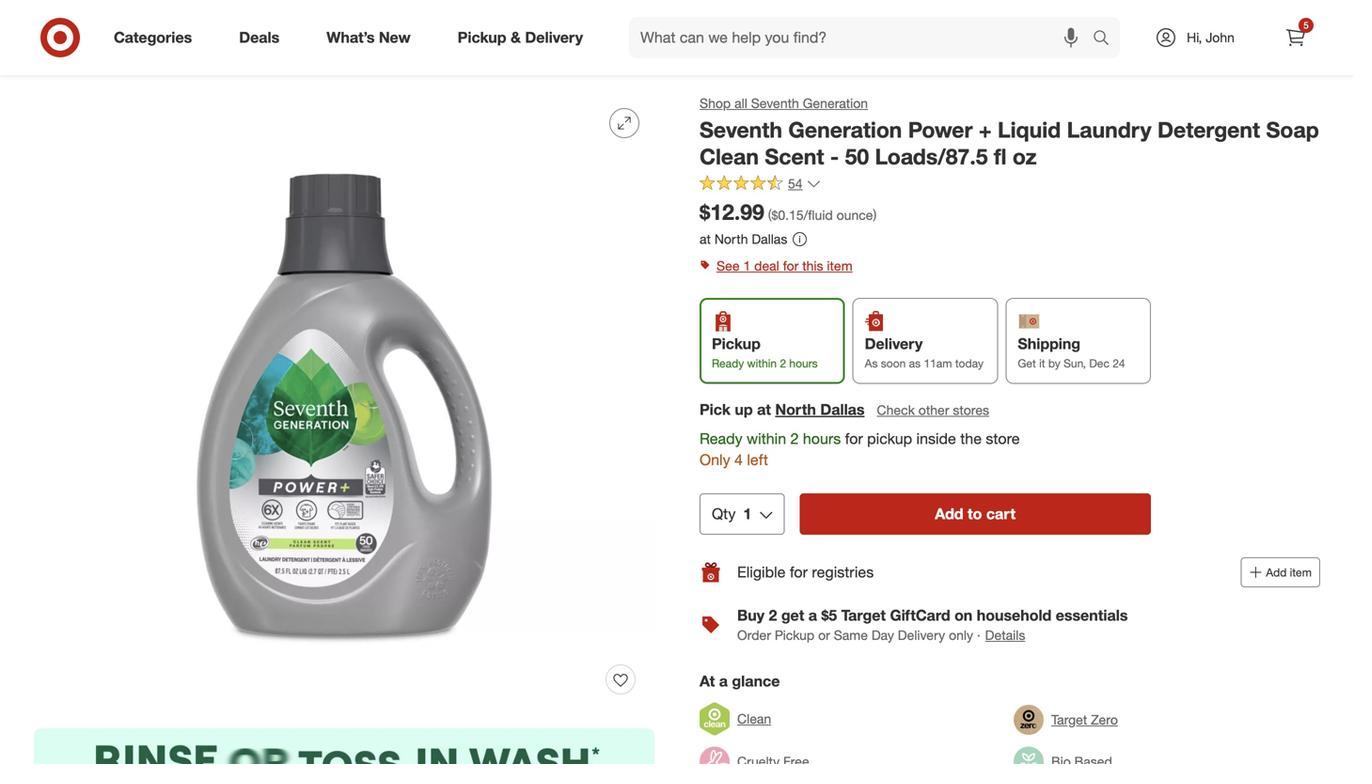 Task type: vqa. For each thing, say whether or not it's contained in the screenshot.
soon
yes



Task type: describe. For each thing, give the bounding box(es) containing it.
cart
[[987, 505, 1016, 524]]

get
[[1018, 357, 1037, 371]]

1 vertical spatial north
[[776, 401, 817, 419]]

as
[[865, 357, 878, 371]]

categories link
[[98, 17, 216, 58]]

see
[[717, 258, 740, 274]]

5 link
[[1276, 17, 1317, 58]]

pick up at north dallas
[[700, 401, 865, 419]]

soap
[[1267, 117, 1320, 143]]

clean inside "shop all seventh generation seventh generation power + liquid laundry detergent soap clean scent - 50 loads/87.5 fl oz"
[[700, 144, 759, 170]]

add for add item
[[1267, 566, 1287, 580]]

details button
[[985, 626, 1027, 646]]

left
[[747, 451, 769, 470]]

hi,
[[1187, 29, 1203, 46]]

&
[[511, 28, 521, 47]]

delivery inside buy 2 get a $5 target giftcard on household essentials order pickup or same day delivery only ∙ details
[[898, 628, 946, 644]]

add item
[[1267, 566, 1312, 580]]

1 for see
[[744, 258, 751, 274]]

north dallas button
[[776, 399, 865, 421]]

today
[[956, 357, 984, 371]]

$0.15
[[772, 207, 804, 223]]

0 vertical spatial at
[[700, 231, 711, 247]]

)
[[873, 207, 877, 223]]

11am
[[924, 357, 953, 371]]

buy 2 get a $5 target giftcard on household essentials order pickup or same day delivery only ∙ details
[[738, 607, 1128, 644]]

clean inside button
[[738, 711, 772, 728]]

power
[[909, 117, 973, 143]]

0 horizontal spatial a
[[719, 673, 728, 691]]

item inside button
[[1290, 566, 1312, 580]]

deals
[[239, 28, 280, 47]]

check other stores button
[[876, 400, 991, 421]]

at
[[700, 673, 715, 691]]

eligible
[[738, 564, 786, 582]]

all
[[735, 95, 748, 111]]

delivery inside delivery as soon as 11am today
[[865, 335, 923, 353]]

other
[[919, 402, 950, 418]]

ready inside pickup ready within 2 hours
[[712, 357, 744, 371]]

what's new
[[327, 28, 411, 47]]

search
[[1085, 30, 1130, 49]]

fl
[[994, 144, 1007, 170]]

check other stores
[[877, 402, 990, 418]]

loads/87.5
[[875, 144, 988, 170]]

target for target /
[[34, 56, 70, 73]]

buy 2 get a $5 target giftcard on household essentials link
[[738, 607, 1128, 625]]

shop
[[700, 95, 731, 111]]

add to cart
[[935, 505, 1016, 524]]

target for target zero
[[1052, 712, 1088, 728]]

day
[[872, 628, 895, 644]]

or
[[819, 628, 831, 644]]

5
[[1304, 19, 1309, 31]]

laundry
[[1067, 117, 1152, 143]]

target zero
[[1052, 712, 1118, 728]]

target inside buy 2 get a $5 target giftcard on household essentials order pickup or same day delivery only ∙ details
[[842, 607, 886, 625]]

shipping
[[1018, 335, 1081, 353]]

pickup inside buy 2 get a $5 target giftcard on household essentials order pickup or same day delivery only ∙ details
[[775, 628, 815, 644]]

ounce
[[837, 207, 873, 223]]

delivery inside pickup & delivery link
[[525, 28, 583, 47]]

same
[[834, 628, 868, 644]]

target link
[[34, 56, 70, 73]]

within inside pickup ready within 2 hours
[[747, 357, 777, 371]]

inside
[[917, 430, 957, 448]]

to
[[968, 505, 983, 524]]

oz
[[1013, 144, 1037, 170]]

+
[[979, 117, 992, 143]]

50
[[845, 144, 869, 170]]

1 vertical spatial dallas
[[821, 401, 865, 419]]

$5
[[822, 607, 837, 625]]

(
[[768, 207, 772, 223]]

see 1 deal for this item link
[[700, 253, 1321, 280]]

check
[[877, 402, 915, 418]]

54
[[788, 175, 803, 192]]

1 for qty
[[744, 505, 752, 524]]

up
[[735, 401, 753, 419]]

zero
[[1091, 712, 1118, 728]]

pickup for &
[[458, 28, 507, 47]]

1 vertical spatial generation
[[789, 117, 903, 143]]

target /
[[34, 56, 78, 73]]

pickup & delivery
[[458, 28, 583, 47]]

what's
[[327, 28, 375, 47]]

at north dallas
[[700, 231, 788, 247]]

qty 1
[[712, 505, 752, 524]]

detergent
[[1158, 117, 1261, 143]]

deal
[[755, 258, 780, 274]]

54 link
[[700, 175, 822, 196]]



Task type: locate. For each thing, give the bounding box(es) containing it.
giftcard
[[890, 607, 951, 625]]

delivery right &
[[525, 28, 583, 47]]

1 within from the top
[[747, 357, 777, 371]]

clean down glance
[[738, 711, 772, 728]]

pickup for ready
[[712, 335, 761, 353]]

qty
[[712, 505, 736, 524]]

add inside "button"
[[935, 505, 964, 524]]

pickup
[[868, 430, 913, 448]]

hi, john
[[1187, 29, 1235, 46]]

details
[[986, 628, 1026, 644]]

soon
[[881, 357, 906, 371]]

only
[[949, 628, 974, 644]]

seventh right all
[[751, 95, 800, 111]]

shop all seventh generation seventh generation power + liquid laundry detergent soap clean scent - 50 loads/87.5 fl oz
[[700, 95, 1320, 170]]

as
[[909, 357, 921, 371]]

within inside ready within 2 hours for pickup inside the store only 4 left
[[747, 430, 787, 448]]

for left pickup
[[845, 430, 863, 448]]

liquid
[[998, 117, 1061, 143]]

0 vertical spatial seventh
[[751, 95, 800, 111]]

search button
[[1085, 17, 1130, 62]]

by
[[1049, 357, 1061, 371]]

ready up the pick
[[712, 357, 744, 371]]

delivery
[[525, 28, 583, 47], [865, 335, 923, 353], [898, 628, 946, 644]]

only
[[700, 451, 731, 470]]

1 vertical spatial target
[[842, 607, 886, 625]]

1 vertical spatial delivery
[[865, 335, 923, 353]]

within
[[747, 357, 777, 371], [747, 430, 787, 448]]

1 vertical spatial 2
[[791, 430, 799, 448]]

clean up 54 link in the top right of the page
[[700, 144, 759, 170]]

hours inside ready within 2 hours for pickup inside the store only 4 left
[[803, 430, 841, 448]]

hours inside pickup ready within 2 hours
[[790, 357, 818, 371]]

ready inside ready within 2 hours for pickup inside the store only 4 left
[[700, 430, 743, 448]]

clean
[[700, 144, 759, 170], [738, 711, 772, 728]]

0 horizontal spatial north
[[715, 231, 748, 247]]

household
[[977, 607, 1052, 625]]

at down $12.99 on the top right of the page
[[700, 231, 711, 247]]

pickup ready within 2 hours
[[712, 335, 818, 371]]

0 vertical spatial for
[[783, 258, 799, 274]]

1 vertical spatial hours
[[803, 430, 841, 448]]

target zero button
[[1014, 700, 1118, 741]]

1 right qty
[[744, 505, 752, 524]]

1 horizontal spatial pickup
[[712, 335, 761, 353]]

at right up
[[757, 401, 771, 419]]

1 vertical spatial seventh
[[700, 117, 783, 143]]

2 vertical spatial for
[[790, 564, 808, 582]]

see 1 deal for this item
[[717, 258, 853, 274]]

delivery up soon
[[865, 335, 923, 353]]

within up up
[[747, 357, 777, 371]]

add item button
[[1241, 558, 1321, 588]]

eligible for registries
[[738, 564, 874, 582]]

0 vertical spatial ready
[[712, 357, 744, 371]]

north
[[715, 231, 748, 247], [776, 401, 817, 419]]

add inside button
[[1267, 566, 1287, 580]]

what's new link
[[311, 17, 434, 58]]

1 vertical spatial clean
[[738, 711, 772, 728]]

2 left get
[[769, 607, 777, 625]]

2 horizontal spatial 2
[[791, 430, 799, 448]]

new
[[379, 28, 411, 47]]

1 vertical spatial a
[[719, 673, 728, 691]]

0 vertical spatial 1
[[744, 258, 751, 274]]

on
[[955, 607, 973, 625]]

2
[[780, 357, 787, 371], [791, 430, 799, 448], [769, 607, 777, 625]]

target
[[34, 56, 70, 73], [842, 607, 886, 625], [1052, 712, 1088, 728]]

2 vertical spatial delivery
[[898, 628, 946, 644]]

delivery as soon as 11am today
[[865, 335, 984, 371]]

1 horizontal spatial item
[[1290, 566, 1312, 580]]

/
[[74, 56, 78, 73]]

add to cart button
[[800, 494, 1152, 535]]

the
[[961, 430, 982, 448]]

clean button
[[700, 699, 772, 740]]

1 horizontal spatial north
[[776, 401, 817, 419]]

shipping get it by sun, dec 24
[[1018, 335, 1126, 371]]

at
[[700, 231, 711, 247], [757, 401, 771, 419]]

ready up only on the right
[[700, 430, 743, 448]]

2 vertical spatial 2
[[769, 607, 777, 625]]

target left the /
[[34, 56, 70, 73]]

1 vertical spatial at
[[757, 401, 771, 419]]

hours up north dallas button
[[790, 357, 818, 371]]

24
[[1113, 357, 1126, 371]]

a inside buy 2 get a $5 target giftcard on household essentials order pickup or same day delivery only ∙ details
[[809, 607, 818, 625]]

2 horizontal spatial target
[[1052, 712, 1088, 728]]

add
[[935, 505, 964, 524], [1267, 566, 1287, 580]]

scent
[[765, 144, 825, 170]]

0 horizontal spatial target
[[34, 56, 70, 73]]

north right up
[[776, 401, 817, 419]]

for inside ready within 2 hours for pickup inside the store only 4 left
[[845, 430, 863, 448]]

dallas up ready within 2 hours for pickup inside the store only 4 left
[[821, 401, 865, 419]]

0 vertical spatial delivery
[[525, 28, 583, 47]]

-
[[831, 144, 839, 170]]

1 horizontal spatial add
[[1267, 566, 1287, 580]]

1 horizontal spatial 2
[[780, 357, 787, 371]]

1 vertical spatial pickup
[[712, 335, 761, 353]]

john
[[1206, 29, 1235, 46]]

pickup left &
[[458, 28, 507, 47]]

0 vertical spatial hours
[[790, 357, 818, 371]]

/fluid
[[804, 207, 833, 223]]

1 1 from the top
[[744, 258, 751, 274]]

1 right see at top right
[[744, 258, 751, 274]]

0 horizontal spatial item
[[827, 258, 853, 274]]

seventh down all
[[700, 117, 783, 143]]

dallas down (
[[752, 231, 788, 247]]

$12.99 ( $0.15 /fluid ounce )
[[700, 199, 877, 225]]

deals link
[[223, 17, 303, 58]]

1 horizontal spatial at
[[757, 401, 771, 419]]

0 vertical spatial dallas
[[752, 231, 788, 247]]

2 down the pick up at north dallas
[[791, 430, 799, 448]]

categories
[[114, 28, 192, 47]]

0 horizontal spatial at
[[700, 231, 711, 247]]

essentials
[[1056, 607, 1128, 625]]

1 horizontal spatial a
[[809, 607, 818, 625]]

pick
[[700, 401, 731, 419]]

0 vertical spatial north
[[715, 231, 748, 247]]

pickup inside pickup ready within 2 hours
[[712, 335, 761, 353]]

generation
[[803, 95, 868, 111], [789, 117, 903, 143]]

0 vertical spatial within
[[747, 357, 777, 371]]

2 inside pickup ready within 2 hours
[[780, 357, 787, 371]]

pickup down get
[[775, 628, 815, 644]]

target inside target zero button
[[1052, 712, 1088, 728]]

0 vertical spatial 2
[[780, 357, 787, 371]]

within up left
[[747, 430, 787, 448]]

0 vertical spatial item
[[827, 258, 853, 274]]

1 vertical spatial within
[[747, 430, 787, 448]]

delivery down giftcard
[[898, 628, 946, 644]]

2 inside buy 2 get a $5 target giftcard on household essentials order pickup or same day delivery only ∙ details
[[769, 607, 777, 625]]

advertisement region
[[19, 0, 1336, 37]]

0 vertical spatial add
[[935, 505, 964, 524]]

0 vertical spatial clean
[[700, 144, 759, 170]]

target left zero
[[1052, 712, 1088, 728]]

for left this
[[783, 258, 799, 274]]

north down $12.99 on the top right of the page
[[715, 231, 748, 247]]

item
[[827, 258, 853, 274], [1290, 566, 1312, 580]]

2 horizontal spatial pickup
[[775, 628, 815, 644]]

pickup up up
[[712, 335, 761, 353]]

add for add to cart
[[935, 505, 964, 524]]

4
[[735, 451, 743, 470]]

target up same
[[842, 607, 886, 625]]

0 vertical spatial generation
[[803, 95, 868, 111]]

a left $5
[[809, 607, 818, 625]]

a
[[809, 607, 818, 625], [719, 673, 728, 691]]

it
[[1040, 357, 1046, 371]]

2 within from the top
[[747, 430, 787, 448]]

2 vertical spatial target
[[1052, 712, 1088, 728]]

this
[[803, 258, 824, 274]]

get
[[782, 607, 805, 625]]

What can we help you find? suggestions appear below search field
[[629, 17, 1098, 58]]

stores
[[953, 402, 990, 418]]

1
[[744, 258, 751, 274], [744, 505, 752, 524]]

2 1 from the top
[[744, 505, 752, 524]]

a right at
[[719, 673, 728, 691]]

$12.99
[[700, 199, 765, 225]]

0 vertical spatial pickup
[[458, 28, 507, 47]]

dec
[[1090, 357, 1110, 371]]

store
[[986, 430, 1020, 448]]

hours down north dallas button
[[803, 430, 841, 448]]

0 horizontal spatial dallas
[[752, 231, 788, 247]]

1 vertical spatial item
[[1290, 566, 1312, 580]]

for right eligible
[[790, 564, 808, 582]]

1 horizontal spatial dallas
[[821, 401, 865, 419]]

seventh generation power + liquid laundry detergent soap clean scent - 50 loads/87.5 fl oz, 1 of 7 image
[[34, 93, 655, 714]]

glance
[[732, 673, 780, 691]]

2 inside ready within 2 hours for pickup inside the store only 4 left
[[791, 430, 799, 448]]

1 vertical spatial ready
[[700, 430, 743, 448]]

2 up the pick up at north dallas
[[780, 357, 787, 371]]

0 horizontal spatial add
[[935, 505, 964, 524]]

2 vertical spatial pickup
[[775, 628, 815, 644]]

0 horizontal spatial pickup
[[458, 28, 507, 47]]

1 vertical spatial add
[[1267, 566, 1287, 580]]

0 vertical spatial a
[[809, 607, 818, 625]]

image gallery element
[[34, 93, 655, 765]]

1 horizontal spatial target
[[842, 607, 886, 625]]

0 vertical spatial target
[[34, 56, 70, 73]]

1 vertical spatial 1
[[744, 505, 752, 524]]

sun,
[[1064, 357, 1087, 371]]

pickup
[[458, 28, 507, 47], [712, 335, 761, 353], [775, 628, 815, 644]]

ready
[[712, 357, 744, 371], [700, 430, 743, 448]]

at a glance
[[700, 673, 780, 691]]

0 horizontal spatial 2
[[769, 607, 777, 625]]

1 vertical spatial for
[[845, 430, 863, 448]]



